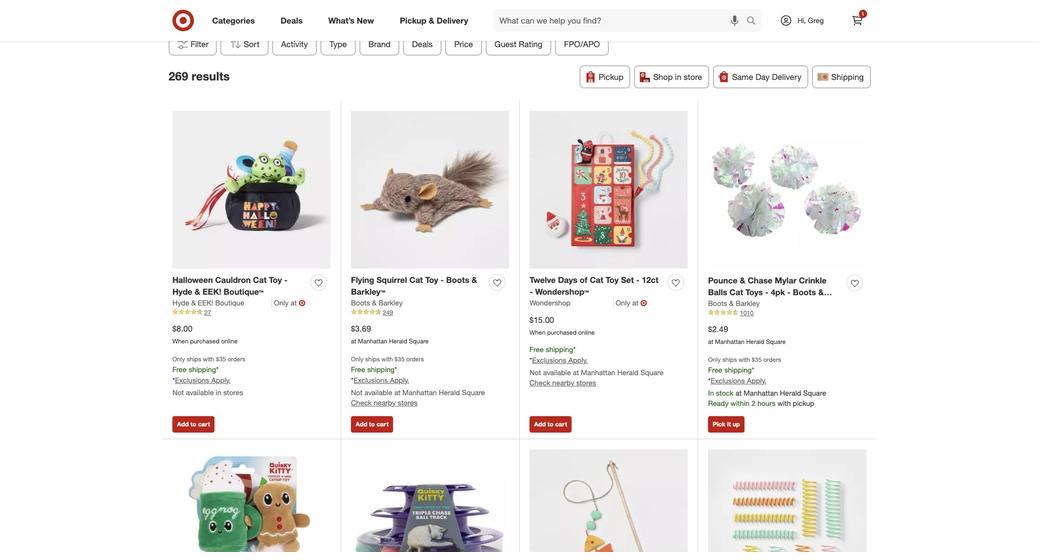 Task type: describe. For each thing, give the bounding box(es) containing it.
search button
[[742, 9, 767, 34]]

with for $3.69
[[382, 356, 393, 363]]

guest rating
[[495, 39, 543, 49]]

$3.69 at manhattan herald square
[[351, 324, 429, 345]]

269 results
[[169, 69, 230, 83]]

balls
[[708, 287, 728, 298]]

boots & barkley link for toys
[[708, 299, 760, 309]]

square inside only ships with $35 orders free shipping * * exclusions apply. in stock at  manhattan herald square ready within 2 hours with pickup
[[804, 389, 827, 398]]

$2.49 at manhattan herald square
[[708, 324, 786, 346]]

categories link
[[204, 9, 268, 32]]

- right 4pk
[[788, 287, 791, 298]]

cat inside halloween cauldron cat toy - hyde & eek! boutique™
[[253, 275, 267, 285]]

add for $3.69
[[356, 421, 367, 429]]

exclusions for pounce & chase mylar crinkle balls cat toys - 4pk - boots & barkley™
[[711, 377, 745, 385]]

$15.00
[[530, 315, 554, 325]]

squirrel
[[377, 275, 407, 285]]

ready
[[708, 399, 729, 408]]

check nearby stores button for exclusions apply. link for flying squirrel cat toy - boots & barkley™
[[351, 398, 418, 408]]

1010 link
[[708, 309, 867, 318]]

exclusions apply. link for flying squirrel cat toy - boots & barkley™
[[354, 376, 409, 385]]

27
[[204, 309, 211, 317]]

halloween
[[173, 275, 213, 285]]

chase
[[748, 276, 773, 286]]

barkley for barkley™
[[379, 299, 403, 307]]

pick
[[713, 421, 726, 429]]

check nearby stores button for exclusions apply. link under the $15.00 when purchased online
[[530, 378, 596, 389]]

check inside only ships with $35 orders free shipping * * exclusions apply. not available at manhattan herald square check nearby stores
[[351, 399, 372, 407]]

wondershop™
[[535, 287, 589, 297]]

price
[[454, 39, 473, 49]]

square inside $3.69 at manhattan herald square
[[409, 338, 429, 345]]

new
[[357, 15, 374, 25]]

of
[[580, 275, 588, 285]]

apply. for flying squirrel cat toy - boots & barkley™
[[390, 376, 409, 385]]

activity button
[[272, 33, 317, 55]]

- inside halloween cauldron cat toy - hyde & eek! boutique™
[[284, 275, 288, 285]]

269
[[169, 69, 188, 83]]

what's new
[[328, 15, 374, 25]]

results
[[192, 69, 230, 83]]

store
[[684, 72, 703, 82]]

barkley™ inside the pounce & chase mylar crinkle balls cat toys - 4pk - boots & barkley™
[[708, 299, 743, 309]]

at inside $2.49 at manhattan herald square
[[708, 338, 714, 346]]

when for $15.00
[[530, 329, 546, 337]]

sort button
[[221, 33, 268, 55]]

to for $3.69
[[369, 421, 375, 429]]

online for $8.00
[[221, 338, 238, 345]]

flying squirrel cat toy - boots & barkley™ link
[[351, 275, 485, 298]]

sponsored
[[797, 14, 828, 22]]

halloween cauldron cat toy - hyde & eek! boutique™
[[173, 275, 288, 297]]

same day delivery
[[732, 72, 802, 82]]

249 link
[[351, 308, 509, 317]]

hi, greg
[[798, 16, 824, 25]]

only down set
[[616, 299, 631, 307]]

stores for nearby
[[577, 379, 596, 388]]

2 hyde from the top
[[173, 299, 189, 307]]

same
[[732, 72, 754, 82]]

in inside button
[[675, 72, 682, 82]]

with right hours
[[778, 399, 791, 408]]

price button
[[446, 33, 482, 55]]

1 link
[[846, 9, 869, 32]]

ships for $3.69
[[365, 356, 380, 363]]

2
[[752, 399, 756, 408]]

filter
[[191, 39, 209, 49]]

greg
[[808, 16, 824, 25]]

toy inside twelve days of cat toy set - 12ct - wondershop™
[[606, 275, 619, 285]]

¬ for twelve days of cat toy set - 12ct - wondershop™
[[641, 298, 647, 308]]

add to cart button for $3.69
[[351, 417, 393, 433]]

guest
[[495, 39, 517, 49]]

with for $8.00
[[203, 356, 214, 363]]

delivery for pickup & delivery
[[437, 15, 468, 25]]

hyde inside halloween cauldron cat toy - hyde & eek! boutique™
[[173, 287, 192, 297]]

shop in store button
[[635, 66, 709, 88]]

exclusions for halloween cauldron cat toy - hyde & eek! boutique™
[[175, 376, 209, 385]]

apply. for halloween cauldron cat toy - hyde & eek! boutique™
[[211, 376, 231, 385]]

set
[[621, 275, 634, 285]]

hi,
[[798, 16, 806, 25]]

not inside free shipping * * exclusions apply. not available at manhattan herald square check nearby stores
[[530, 369, 541, 377]]

toy for cauldron
[[269, 275, 282, 285]]

stock
[[716, 389, 734, 398]]

$8.00
[[173, 324, 193, 334]]

type
[[329, 39, 347, 49]]

online for $15.00
[[579, 329, 595, 337]]

same day delivery button
[[713, 66, 809, 88]]

add for $15.00
[[534, 421, 546, 429]]

guest rating button
[[486, 33, 551, 55]]

$15.00 when purchased online
[[530, 315, 595, 337]]

available inside free shipping * * exclusions apply. not available at manhattan herald square check nearby stores
[[543, 369, 571, 377]]

shipping button
[[813, 66, 871, 88]]

sort
[[244, 39, 259, 49]]

square inside $2.49 at manhattan herald square
[[766, 338, 786, 346]]

purchased for $15.00
[[548, 329, 577, 337]]

free inside free shipping * * exclusions apply. not available at manhattan herald square check nearby stores
[[530, 346, 544, 354]]

deals button
[[403, 33, 441, 55]]

boutique
[[215, 299, 244, 307]]

hours
[[758, 399, 776, 408]]

fpo/apo button
[[555, 33, 609, 55]]

add for $8.00
[[177, 421, 189, 429]]

cat inside twelve days of cat toy set - 12ct - wondershop™
[[590, 275, 604, 285]]

available for flying squirrel cat toy - boots & barkley™
[[365, 388, 393, 397]]

within
[[731, 399, 750, 408]]

boots down flying
[[351, 299, 370, 307]]

only ships with $35 orders free shipping * * exclusions apply. in stock at  manhattan herald square ready within 2 hours with pickup
[[708, 356, 827, 408]]

- left 4pk
[[766, 287, 769, 298]]

advertisement region
[[212, 0, 828, 14]]

boots inside flying squirrel cat toy - boots & barkley™
[[446, 275, 470, 285]]

nearby inside only ships with $35 orders free shipping * * exclusions apply. not available at manhattan herald square check nearby stores
[[374, 399, 396, 407]]

not for halloween cauldron cat toy - hyde & eek! boutique™
[[173, 388, 184, 397]]

cart for $15.00
[[555, 421, 567, 429]]

herald inside $2.49 at manhattan herald square
[[747, 338, 765, 346]]

¬ for halloween cauldron cat toy - hyde & eek! boutique™
[[299, 298, 306, 308]]

shop
[[654, 72, 673, 82]]

free shipping * * exclusions apply. not available at manhattan herald square check nearby stores
[[530, 346, 664, 388]]

flying
[[351, 275, 374, 285]]

barkley for toys
[[736, 299, 760, 308]]

$8.00 when purchased online
[[173, 324, 238, 345]]

only ships with $35 orders free shipping * * exclusions apply. not available at manhattan herald square check nearby stores
[[351, 356, 485, 407]]

type button
[[321, 33, 356, 55]]

activity
[[281, 39, 308, 49]]

249
[[383, 309, 393, 317]]

shipping for flying squirrel cat toy - boots & barkley™
[[367, 365, 395, 374]]

not for flying squirrel cat toy - boots & barkley™
[[351, 388, 363, 397]]

free for flying squirrel cat toy - boots & barkley™
[[351, 365, 365, 374]]

pick it up button
[[708, 417, 745, 433]]

brand
[[368, 39, 391, 49]]

4pk
[[771, 287, 785, 298]]

mylar
[[775, 276, 797, 286]]

pounce & chase mylar crinkle balls cat toys - 4pk - boots & barkley™ link
[[708, 275, 843, 309]]

orders for $2.49
[[764, 356, 782, 364]]

stores inside only ships with $35 orders free shipping * * exclusions apply. not available at manhattan herald square check nearby stores
[[398, 399, 418, 407]]

it
[[728, 421, 731, 429]]

pick it up
[[713, 421, 740, 429]]

check inside free shipping * * exclusions apply. not available at manhattan herald square check nearby stores
[[530, 379, 551, 388]]

brand button
[[360, 33, 399, 55]]

only for flying squirrel cat toy - boots & barkley™
[[351, 356, 364, 363]]

shipping
[[832, 72, 864, 82]]

pickup for pickup & delivery
[[400, 15, 427, 25]]

cat inside flying squirrel cat toy - boots & barkley™
[[410, 275, 423, 285]]

only for halloween cauldron cat toy - hyde & eek! boutique™
[[173, 356, 185, 363]]

deals link
[[272, 9, 316, 32]]

with for $2.49
[[739, 356, 750, 364]]

twelve
[[530, 275, 556, 285]]

pounce
[[708, 276, 738, 286]]

square inside free shipping * * exclusions apply. not available at manhattan herald square check nearby stores
[[641, 369, 664, 377]]

manhattan inside $3.69 at manhattan herald square
[[358, 338, 388, 345]]

day
[[756, 72, 770, 82]]



Task type: vqa. For each thing, say whether or not it's contained in the screenshot.
'nearby' inside the Only ships with $35 orders Free shipping * * Exclusions Apply. Not available at Manhattan Herald Square Check nearby stores
yes



Task type: locate. For each thing, give the bounding box(es) containing it.
apply. inside only ships with $35 orders free shipping * * exclusions apply. not available in stores
[[211, 376, 231, 385]]

shipping inside only ships with $35 orders free shipping * * exclusions apply. not available at manhattan herald square check nearby stores
[[367, 365, 395, 374]]

- inside flying squirrel cat toy - boots & barkley™
[[441, 275, 444, 285]]

1 vertical spatial deals
[[412, 39, 433, 49]]

with down the $8.00 when purchased online
[[203, 356, 214, 363]]

0 horizontal spatial nearby
[[374, 399, 396, 407]]

stores
[[577, 379, 596, 388], [223, 388, 243, 397], [398, 399, 418, 407]]

manhattan inside only ships with $35 orders free shipping * * exclusions apply. in stock at  manhattan herald square ready within 2 hours with pickup
[[744, 389, 778, 398]]

ships for $2.49
[[723, 356, 737, 364]]

1 horizontal spatial add to cart button
[[351, 417, 393, 433]]

1 horizontal spatial orders
[[406, 356, 424, 363]]

categories
[[212, 15, 255, 25]]

herald inside free shipping * * exclusions apply. not available at manhattan herald square check nearby stores
[[618, 369, 639, 377]]

at inside free shipping * * exclusions apply. not available at manhattan herald square check nearby stores
[[573, 369, 579, 377]]

deals up activity "button"
[[281, 15, 303, 25]]

twelve days of cat toy set - 12ct - wondershop™ image
[[530, 111, 688, 269], [530, 111, 688, 269]]

1 horizontal spatial when
[[530, 329, 546, 337]]

2 add to cart button from the left
[[351, 417, 393, 433]]

1 horizontal spatial only at ¬
[[616, 298, 647, 308]]

halloween cauldron cat toy - hyde & eek! boutique™ image
[[173, 111, 331, 269], [173, 111, 331, 269]]

12ct
[[642, 275, 659, 285]]

2 add to cart from the left
[[356, 421, 389, 429]]

2 horizontal spatial add
[[534, 421, 546, 429]]

exclusions up stock
[[711, 377, 745, 385]]

eek! inside halloween cauldron cat toy - hyde & eek! boutique™
[[203, 287, 221, 297]]

0 vertical spatial delivery
[[437, 15, 468, 25]]

orders for $8.00
[[228, 356, 246, 363]]

-
[[284, 275, 288, 285], [441, 275, 444, 285], [637, 275, 640, 285], [530, 287, 533, 297], [766, 287, 769, 298], [788, 287, 791, 298]]

cart for $3.69
[[377, 421, 389, 429]]

1 horizontal spatial in
[[675, 72, 682, 82]]

3 toy from the left
[[606, 275, 619, 285]]

delivery for same day delivery
[[772, 72, 802, 82]]

at inside only ships with $35 orders free shipping * * exclusions apply. not available at manhattan herald square check nearby stores
[[395, 388, 401, 397]]

toy inside halloween cauldron cat toy - hyde & eek! boutique™
[[269, 275, 282, 285]]

1 cart from the left
[[198, 421, 210, 429]]

2 add from the left
[[356, 421, 367, 429]]

barkley™ down balls
[[708, 299, 743, 309]]

cart for $8.00
[[198, 421, 210, 429]]

exclusions inside only ships with $35 orders free shipping * * exclusions apply. not available at manhattan herald square check nearby stores
[[354, 376, 388, 385]]

1 toy from the left
[[269, 275, 282, 285]]

free down $15.00
[[530, 346, 544, 354]]

add to cart button for $8.00
[[173, 417, 215, 433]]

2 horizontal spatial stores
[[577, 379, 596, 388]]

1 horizontal spatial online
[[579, 329, 595, 337]]

stores inside free shipping * * exclusions apply. not available at manhattan herald square check nearby stores
[[577, 379, 596, 388]]

online inside the $8.00 when purchased online
[[221, 338, 238, 345]]

apply. down the $8.00 when purchased online
[[211, 376, 231, 385]]

0 horizontal spatial purchased
[[190, 338, 220, 345]]

delivery up price
[[437, 15, 468, 25]]

1 horizontal spatial add to cart
[[356, 421, 389, 429]]

wondershop link
[[530, 298, 614, 308]]

2 horizontal spatial orders
[[764, 356, 782, 364]]

0 horizontal spatial delivery
[[437, 15, 468, 25]]

to for $8.00
[[191, 421, 196, 429]]

only inside only ships with $35 orders free shipping * * exclusions apply. in stock at  manhattan herald square ready within 2 hours with pickup
[[708, 356, 721, 364]]

apply. inside free shipping * * exclusions apply. not available at manhattan herald square check nearby stores
[[569, 356, 588, 365]]

0 horizontal spatial add to cart
[[177, 421, 210, 429]]

online down the 27 link
[[221, 338, 238, 345]]

0 horizontal spatial check
[[351, 399, 372, 407]]

ships down $3.69 at manhattan herald square
[[365, 356, 380, 363]]

cart
[[198, 421, 210, 429], [377, 421, 389, 429], [555, 421, 567, 429]]

flying squirrel cat toy - boots & barkley™
[[351, 275, 477, 297]]

apply. up 2
[[747, 377, 767, 385]]

free for pounce & chase mylar crinkle balls cat toys - 4pk - boots & barkley™
[[708, 366, 723, 375]]

$35
[[216, 356, 226, 363], [395, 356, 405, 363], [752, 356, 762, 364]]

orders down $2.49 at manhattan herald square
[[764, 356, 782, 364]]

flying squirrel cat toy - boots & barkley™ image
[[351, 111, 509, 269], [351, 111, 509, 269]]

$35 inside only ships with $35 orders free shipping * * exclusions apply. not available in stores
[[216, 356, 226, 363]]

pickup up deals button
[[400, 15, 427, 25]]

1 horizontal spatial to
[[369, 421, 375, 429]]

herald inside $3.69 at manhattan herald square
[[389, 338, 407, 345]]

at inside $3.69 at manhattan herald square
[[351, 338, 356, 345]]

hyde & eek! boutique
[[173, 299, 244, 307]]

orders down the $8.00 when purchased online
[[228, 356, 246, 363]]

2 horizontal spatial to
[[548, 421, 554, 429]]

available for halloween cauldron cat toy - hyde & eek! boutique™
[[186, 388, 214, 397]]

1 vertical spatial check nearby stores button
[[351, 398, 418, 408]]

1 horizontal spatial stores
[[398, 399, 418, 407]]

0 horizontal spatial available
[[186, 388, 214, 397]]

- up 249 link
[[441, 275, 444, 285]]

stores inside only ships with $35 orders free shipping * * exclusions apply. not available in stores
[[223, 388, 243, 397]]

1 horizontal spatial purchased
[[548, 329, 577, 337]]

springs multicolored cat toy - 10ct - boots & barkley™ image
[[708, 450, 867, 553], [708, 450, 867, 553]]

twelve days of cat toy set - 12ct - wondershop™
[[530, 275, 659, 297]]

3 add to cart button from the left
[[530, 417, 572, 433]]

orders
[[228, 356, 246, 363], [406, 356, 424, 363], [764, 356, 782, 364]]

1 vertical spatial pickup
[[599, 72, 624, 82]]

shipping for halloween cauldron cat toy - hyde & eek! boutique™
[[189, 365, 216, 374]]

purchased down the $8.00
[[190, 338, 220, 345]]

with inside only ships with $35 orders free shipping * * exclusions apply. not available at manhattan herald square check nearby stores
[[382, 356, 393, 363]]

exclusions apply. link
[[532, 356, 588, 365], [175, 376, 231, 385], [354, 376, 409, 385], [711, 377, 767, 385]]

2 only at ¬ from the left
[[616, 298, 647, 308]]

free inside only ships with $35 orders free shipping * * exclusions apply. not available in stores
[[173, 365, 187, 374]]

1 horizontal spatial $35
[[395, 356, 405, 363]]

add to cart for $8.00
[[177, 421, 210, 429]]

apply. down the $15.00 when purchased online
[[569, 356, 588, 365]]

herald
[[389, 338, 407, 345], [747, 338, 765, 346], [618, 369, 639, 377], [439, 388, 460, 397], [780, 389, 802, 398]]

2 horizontal spatial add to cart button
[[530, 417, 572, 433]]

1 horizontal spatial check nearby stores button
[[530, 378, 596, 389]]

boots inside the pounce & chase mylar crinkle balls cat toys - 4pk - boots & barkley™
[[793, 287, 816, 298]]

only at ¬ for -
[[274, 298, 306, 308]]

online down wondershop link
[[579, 329, 595, 337]]

2 horizontal spatial cart
[[555, 421, 567, 429]]

0 vertical spatial eek!
[[203, 287, 221, 297]]

nearby inside free shipping * * exclusions apply. not available at manhattan herald square check nearby stores
[[553, 379, 575, 388]]

$35 for $3.69
[[395, 356, 405, 363]]

at
[[291, 299, 297, 307], [633, 299, 639, 307], [351, 338, 356, 345], [708, 338, 714, 346], [573, 369, 579, 377], [395, 388, 401, 397], [736, 389, 742, 398]]

with down $2.49 at manhattan herald square
[[739, 356, 750, 364]]

0 horizontal spatial to
[[191, 421, 196, 429]]

purchased for $8.00
[[190, 338, 220, 345]]

boots down balls
[[708, 299, 728, 308]]

1 vertical spatial stores
[[223, 388, 243, 397]]

1 horizontal spatial nearby
[[553, 379, 575, 388]]

$35 inside only ships with $35 orders free shipping * * exclusions apply. in stock at  manhattan herald square ready within 2 hours with pickup
[[752, 356, 762, 364]]

1 ¬ from the left
[[299, 298, 306, 308]]

delivery inside button
[[772, 72, 802, 82]]

- down twelve
[[530, 287, 533, 297]]

ships
[[187, 356, 201, 363], [365, 356, 380, 363], [723, 356, 737, 364]]

1 vertical spatial check
[[351, 399, 372, 407]]

shipping inside free shipping * * exclusions apply. not available at manhattan herald square check nearby stores
[[546, 346, 574, 354]]

not inside only ships with $35 orders free shipping * * exclusions apply. not available in stores
[[173, 388, 184, 397]]

cat up boutique™
[[253, 275, 267, 285]]

1 vertical spatial hyde
[[173, 299, 189, 307]]

only inside only ships with $35 orders free shipping * * exclusions apply. not available at manhattan herald square check nearby stores
[[351, 356, 364, 363]]

boots down crinkle
[[793, 287, 816, 298]]

barkley™
[[351, 287, 386, 297], [708, 299, 743, 309]]

when
[[530, 329, 546, 337], [173, 338, 189, 345]]

0 horizontal spatial add to cart button
[[173, 417, 215, 433]]

& inside halloween cauldron cat toy - hyde & eek! boutique™
[[195, 287, 200, 297]]

boots & barkley for barkley™
[[351, 299, 403, 307]]

0 vertical spatial purchased
[[548, 329, 577, 337]]

deals for deals link at the left top of the page
[[281, 15, 303, 25]]

3 cart from the left
[[555, 421, 567, 429]]

shipping down the $15.00 when purchased online
[[546, 346, 574, 354]]

only down the $2.49
[[708, 356, 721, 364]]

ships down $2.49 at manhattan herald square
[[723, 356, 737, 364]]

at inside only ships with $35 orders free shipping * * exclusions apply. in stock at  manhattan herald square ready within 2 hours with pickup
[[736, 389, 742, 398]]

available inside only ships with $35 orders free shipping * * exclusions apply. not available in stores
[[186, 388, 214, 397]]

0 vertical spatial barkley™
[[351, 287, 386, 297]]

1 vertical spatial online
[[221, 338, 238, 345]]

barkley™ inside flying squirrel cat toy - boots & barkley™
[[351, 287, 386, 297]]

1 vertical spatial in
[[216, 388, 221, 397]]

1 horizontal spatial pickup
[[599, 72, 624, 82]]

pickup & delivery
[[400, 15, 468, 25]]

0 horizontal spatial barkley
[[379, 299, 403, 307]]

0 horizontal spatial in
[[216, 388, 221, 397]]

2 vertical spatial stores
[[398, 399, 418, 407]]

pickup button
[[580, 66, 631, 88]]

herald inside only ships with $35 orders free shipping * * exclusions apply. in stock at  manhattan herald square ready within 2 hours with pickup
[[780, 389, 802, 398]]

toy inside flying squirrel cat toy - boots & barkley™
[[425, 275, 439, 285]]

only at ¬ for toy
[[616, 298, 647, 308]]

ships for $8.00
[[187, 356, 201, 363]]

hyde & eek! boutique link
[[173, 298, 272, 308]]

1 horizontal spatial toy
[[425, 275, 439, 285]]

0 horizontal spatial boots & barkley link
[[351, 298, 403, 308]]

0 horizontal spatial toy
[[269, 275, 282, 285]]

exclusions inside only ships with $35 orders free shipping * * exclusions apply. not available in stores
[[175, 376, 209, 385]]

pounce & chase mylar crinkle balls cat toys - 4pk - boots & barkley™
[[708, 276, 827, 309]]

to
[[191, 421, 196, 429], [369, 421, 375, 429], [548, 421, 554, 429]]

wondershop
[[530, 299, 571, 307]]

1 horizontal spatial barkley
[[736, 299, 760, 308]]

ships down the $8.00 when purchased online
[[187, 356, 201, 363]]

0 horizontal spatial ¬
[[299, 298, 306, 308]]

1 vertical spatial nearby
[[374, 399, 396, 407]]

0 vertical spatial check
[[530, 379, 551, 388]]

0 horizontal spatial deals
[[281, 15, 303, 25]]

hyde
[[173, 287, 192, 297], [173, 299, 189, 307]]

exclusions apply. link down $3.69 at manhattan herald square
[[354, 376, 409, 385]]

what's new link
[[320, 9, 387, 32]]

to for $15.00
[[548, 421, 554, 429]]

$35 inside only ships with $35 orders free shipping * * exclusions apply. not available at manhattan herald square check nearby stores
[[395, 356, 405, 363]]

add to cart button
[[173, 417, 215, 433], [351, 417, 393, 433], [530, 417, 572, 433]]

boots & barkley link for barkley™
[[351, 298, 403, 308]]

0 horizontal spatial add
[[177, 421, 189, 429]]

shipping down $3.69 at manhattan herald square
[[367, 365, 395, 374]]

1 vertical spatial delivery
[[772, 72, 802, 82]]

with down $3.69 at manhattan herald square
[[382, 356, 393, 363]]

exclusions apply. link down the $8.00 when purchased online
[[175, 376, 231, 385]]

fpo/apo
[[564, 39, 600, 49]]

0 horizontal spatial stores
[[223, 388, 243, 397]]

1 horizontal spatial not
[[351, 388, 363, 397]]

What can we help you find? suggestions appear below search field
[[494, 9, 749, 32]]

pickup down fpo/apo button
[[599, 72, 624, 82]]

1 add to cart from the left
[[177, 421, 210, 429]]

eek! up 27
[[198, 299, 213, 307]]

0 horizontal spatial boots & barkley
[[351, 299, 403, 307]]

0 horizontal spatial when
[[173, 338, 189, 345]]

quirky kitty three layer ball track cat toy - purple image
[[351, 450, 509, 553], [351, 450, 509, 553]]

1 vertical spatial purchased
[[190, 338, 220, 345]]

when inside the $8.00 when purchased online
[[173, 338, 189, 345]]

exclusions down $3.69 at manhattan herald square
[[354, 376, 388, 385]]

2 horizontal spatial toy
[[606, 275, 619, 285]]

eek! up hyde & eek! boutique
[[203, 287, 221, 297]]

2 horizontal spatial $35
[[752, 356, 762, 364]]

cat right the squirrel
[[410, 275, 423, 285]]

3 add to cart from the left
[[534, 421, 567, 429]]

square inside only ships with $35 orders free shipping * * exclusions apply. not available at manhattan herald square check nearby stores
[[462, 388, 485, 397]]

pickup
[[793, 399, 815, 408]]

cat right of at right
[[590, 275, 604, 285]]

boots & barkley
[[351, 299, 403, 307], [708, 299, 760, 308]]

1 vertical spatial eek!
[[198, 299, 213, 307]]

2 to from the left
[[369, 421, 375, 429]]

only up the 27 link
[[274, 299, 289, 307]]

only inside only ships with $35 orders free shipping * * exclusions apply. not available in stores
[[173, 356, 185, 363]]

1 only at ¬ from the left
[[274, 298, 306, 308]]

exclusions for flying squirrel cat toy - boots & barkley™
[[354, 376, 388, 385]]

ships inside only ships with $35 orders free shipping * * exclusions apply. in stock at  manhattan herald square ready within 2 hours with pickup
[[723, 356, 737, 364]]

1 horizontal spatial deals
[[412, 39, 433, 49]]

boots & barkley link up 1010
[[708, 299, 760, 309]]

deals for deals button
[[412, 39, 433, 49]]

exclusions inside free shipping * * exclusions apply. not available at manhattan herald square check nearby stores
[[532, 356, 567, 365]]

days
[[558, 275, 578, 285]]

add to cart button for $15.00
[[530, 417, 572, 433]]

$35 down $3.69 at manhattan herald square
[[395, 356, 405, 363]]

exclusions down the $8.00 when purchased online
[[175, 376, 209, 385]]

ships inside only ships with $35 orders free shipping * * exclusions apply. not available at manhattan herald square check nearby stores
[[365, 356, 380, 363]]

2 horizontal spatial add to cart
[[534, 421, 567, 429]]

deals inside button
[[412, 39, 433, 49]]

only down $3.69
[[351, 356, 364, 363]]

3 add from the left
[[534, 421, 546, 429]]

available inside only ships with $35 orders free shipping * * exclusions apply. not available at manhattan herald square check nearby stores
[[365, 388, 393, 397]]

free down $3.69
[[351, 365, 365, 374]]

1 horizontal spatial barkley™
[[708, 299, 743, 309]]

0 vertical spatial hyde
[[173, 287, 192, 297]]

0 horizontal spatial only at ¬
[[274, 298, 306, 308]]

cat left toys
[[730, 287, 744, 298]]

2 ¬ from the left
[[641, 298, 647, 308]]

with
[[203, 356, 214, 363], [382, 356, 393, 363], [739, 356, 750, 364], [778, 399, 791, 408]]

1 to from the left
[[191, 421, 196, 429]]

boots & barkley up 249
[[351, 299, 403, 307]]

boots & barkley link up 249
[[351, 298, 403, 308]]

exclusions apply. link for pounce & chase mylar crinkle balls cat toys - 4pk - boots & barkley™
[[711, 377, 767, 385]]

online inside the $15.00 when purchased online
[[579, 329, 595, 337]]

0 horizontal spatial online
[[221, 338, 238, 345]]

purchased down $15.00
[[548, 329, 577, 337]]

0 horizontal spatial check nearby stores button
[[351, 398, 418, 408]]

0 vertical spatial pickup
[[400, 15, 427, 25]]

1 horizontal spatial boots & barkley link
[[708, 299, 760, 309]]

0 vertical spatial online
[[579, 329, 595, 337]]

toy up 249 link
[[425, 275, 439, 285]]

purchased inside the $15.00 when purchased online
[[548, 329, 577, 337]]

0 horizontal spatial cart
[[198, 421, 210, 429]]

0 horizontal spatial pickup
[[400, 15, 427, 25]]

boutique™
[[224, 287, 264, 297]]

$35 for $2.49
[[752, 356, 762, 364]]

1 horizontal spatial ¬
[[641, 298, 647, 308]]

exclusions down the $15.00 when purchased online
[[532, 356, 567, 365]]

shipping inside only ships with $35 orders free shipping * * exclusions apply. in stock at  manhattan herald square ready within 2 hours with pickup
[[725, 366, 752, 375]]

up
[[733, 421, 740, 429]]

0 horizontal spatial not
[[173, 388, 184, 397]]

orders down $3.69 at manhattan herald square
[[406, 356, 424, 363]]

2 cart from the left
[[377, 421, 389, 429]]

pickup inside button
[[599, 72, 624, 82]]

0 vertical spatial check nearby stores button
[[530, 378, 596, 389]]

when down $15.00
[[530, 329, 546, 337]]

when down the $8.00
[[173, 338, 189, 345]]

purchased
[[548, 329, 577, 337], [190, 338, 220, 345]]

toy for squirrel
[[425, 275, 439, 285]]

27 link
[[173, 308, 331, 317]]

orders inside only ships with $35 orders free shipping * * exclusions apply. in stock at  manhattan herald square ready within 2 hours with pickup
[[764, 356, 782, 364]]

free inside only ships with $35 orders free shipping * * exclusions apply. not available at manhattan herald square check nearby stores
[[351, 365, 365, 374]]

add to cart
[[177, 421, 210, 429], [356, 421, 389, 429], [534, 421, 567, 429]]

1 horizontal spatial add
[[356, 421, 367, 429]]

1 vertical spatial barkley™
[[708, 299, 743, 309]]

1 hyde from the top
[[173, 287, 192, 297]]

search
[[742, 16, 767, 26]]

shipping down the $8.00 when purchased online
[[189, 365, 216, 374]]

crinkle
[[799, 276, 827, 286]]

filter button
[[169, 33, 216, 55]]

in inside only ships with $35 orders free shipping * * exclusions apply. not available in stores
[[216, 388, 221, 397]]

toy up the 27 link
[[269, 275, 282, 285]]

pickup for pickup
[[599, 72, 624, 82]]

barkley™ down flying
[[351, 287, 386, 297]]

toy
[[269, 275, 282, 285], [425, 275, 439, 285], [606, 275, 619, 285]]

free up in
[[708, 366, 723, 375]]

orders inside only ships with $35 orders free shipping * * exclusions apply. not available at manhattan herald square check nearby stores
[[406, 356, 424, 363]]

boots up 249 link
[[446, 275, 470, 285]]

cauldron
[[215, 275, 251, 285]]

orders inside only ships with $35 orders free shipping * * exclusions apply. not available in stores
[[228, 356, 246, 363]]

only at ¬
[[274, 298, 306, 308], [616, 298, 647, 308]]

free
[[530, 346, 544, 354], [173, 365, 187, 374], [351, 365, 365, 374], [708, 366, 723, 375]]

manhattan inside $2.49 at manhattan herald square
[[715, 338, 745, 346]]

rating
[[519, 39, 543, 49]]

& inside flying squirrel cat toy - boots & barkley™
[[472, 275, 477, 285]]

when inside the $15.00 when purchased online
[[530, 329, 546, 337]]

0 horizontal spatial orders
[[228, 356, 246, 363]]

0 horizontal spatial $35
[[216, 356, 226, 363]]

apply. for pounce & chase mylar crinkle balls cat toys - 4pk - boots & barkley™
[[747, 377, 767, 385]]

deals
[[281, 15, 303, 25], [412, 39, 433, 49]]

0 vertical spatial deals
[[281, 15, 303, 25]]

purchased inside the $8.00 when purchased online
[[190, 338, 220, 345]]

manhattan inside only ships with $35 orders free shipping * * exclusions apply. not available at manhattan herald square check nearby stores
[[403, 388, 437, 397]]

manhattan
[[358, 338, 388, 345], [715, 338, 745, 346], [581, 369, 616, 377], [403, 388, 437, 397], [744, 389, 778, 398]]

1 add from the left
[[177, 421, 189, 429]]

add to cart for $3.69
[[356, 421, 389, 429]]

check
[[530, 379, 551, 388], [351, 399, 372, 407]]

1
[[862, 11, 865, 17]]

exclusions apply. link down the $15.00 when purchased online
[[532, 356, 588, 365]]

1 horizontal spatial available
[[365, 388, 393, 397]]

- up the 27 link
[[284, 275, 288, 285]]

stores for in
[[223, 388, 243, 397]]

2 horizontal spatial ships
[[723, 356, 737, 364]]

2 toy from the left
[[425, 275, 439, 285]]

what's
[[328, 15, 355, 25]]

cat inside the pounce & chase mylar crinkle balls cat toys - 4pk - boots & barkley™
[[730, 287, 744, 298]]

1 add to cart button from the left
[[173, 417, 215, 433]]

herald inside only ships with $35 orders free shipping * * exclusions apply. not available at manhattan herald square check nearby stores
[[439, 388, 460, 397]]

1 horizontal spatial check
[[530, 379, 551, 388]]

toy left set
[[606, 275, 619, 285]]

1 horizontal spatial boots & barkley
[[708, 299, 760, 308]]

0 vertical spatial stores
[[577, 379, 596, 388]]

in
[[708, 389, 714, 398]]

check nearby stores button
[[530, 378, 596, 389], [351, 398, 418, 408]]

free for halloween cauldron cat toy - hyde & eek! boutique™
[[173, 365, 187, 374]]

manhattan inside free shipping * * exclusions apply. not available at manhattan herald square check nearby stores
[[581, 369, 616, 377]]

1 horizontal spatial delivery
[[772, 72, 802, 82]]

apply.
[[569, 356, 588, 365], [211, 376, 231, 385], [390, 376, 409, 385], [747, 377, 767, 385]]

- right set
[[637, 275, 640, 285]]

0 vertical spatial nearby
[[553, 379, 575, 388]]

0 vertical spatial when
[[530, 329, 546, 337]]

1 vertical spatial when
[[173, 338, 189, 345]]

exclusions apply. link for halloween cauldron cat toy - hyde & eek! boutique™
[[175, 376, 231, 385]]

2 horizontal spatial available
[[543, 369, 571, 377]]

only down the $8.00
[[173, 356, 185, 363]]

3 to from the left
[[548, 421, 554, 429]]

0 horizontal spatial ships
[[187, 356, 201, 363]]

shipping inside only ships with $35 orders free shipping * * exclusions apply. not available in stores
[[189, 365, 216, 374]]

delivery right day
[[772, 72, 802, 82]]

shipping for pounce & chase mylar crinkle balls cat toys - 4pk - boots & barkley™
[[725, 366, 752, 375]]

in
[[675, 72, 682, 82], [216, 388, 221, 397]]

shipping up stock
[[725, 366, 752, 375]]

toys
[[746, 287, 763, 298]]

not inside only ships with $35 orders free shipping * * exclusions apply. not available at manhattan herald square check nearby stores
[[351, 388, 363, 397]]

apply. inside only ships with $35 orders free shipping * * exclusions apply. in stock at  manhattan herald square ready within 2 hours with pickup
[[747, 377, 767, 385]]

0 vertical spatial in
[[675, 72, 682, 82]]

with inside only ships with $35 orders free shipping * * exclusions apply. not available in stores
[[203, 356, 214, 363]]

deals down pickup & delivery
[[412, 39, 433, 49]]

ships inside only ships with $35 orders free shipping * * exclusions apply. not available in stores
[[187, 356, 201, 363]]

add to cart for $15.00
[[534, 421, 567, 429]]

0 horizontal spatial barkley™
[[351, 287, 386, 297]]

free down the $8.00
[[173, 365, 187, 374]]

orders for $3.69
[[406, 356, 424, 363]]

1 horizontal spatial ships
[[365, 356, 380, 363]]

boots & barkley for toys
[[708, 299, 760, 308]]

apply. inside only ships with $35 orders free shipping * * exclusions apply. not available at manhattan herald square check nearby stores
[[390, 376, 409, 385]]

2 horizontal spatial not
[[530, 369, 541, 377]]

fringe fish wand cat toy - orange - boots & barkley™ image
[[530, 450, 688, 553], [530, 450, 688, 553]]

quirky kitty moggy's eggnoggy cat toy image
[[173, 450, 331, 553], [173, 450, 331, 553]]

pounce & chase mylar crinkle balls cat toys - 4pk - boots & barkley™ image
[[708, 111, 867, 269], [708, 111, 867, 269]]

boots & barkley up 1010
[[708, 299, 760, 308]]

$35 for $8.00
[[216, 356, 226, 363]]

only ships with $35 orders free shipping * * exclusions apply. not available in stores
[[173, 356, 246, 397]]

$35 down the $8.00 when purchased online
[[216, 356, 226, 363]]

free inside only ships with $35 orders free shipping * * exclusions apply. in stock at  manhattan herald square ready within 2 hours with pickup
[[708, 366, 723, 375]]

shop in store
[[654, 72, 703, 82]]

1 horizontal spatial cart
[[377, 421, 389, 429]]

boots & barkley link
[[351, 298, 403, 308], [708, 299, 760, 309]]

exclusions apply. link up stock
[[711, 377, 767, 385]]

$35 down $2.49 at manhattan herald square
[[752, 356, 762, 364]]

exclusions inside only ships with $35 orders free shipping * * exclusions apply. in stock at  manhattan herald square ready within 2 hours with pickup
[[711, 377, 745, 385]]

pickup & delivery link
[[391, 9, 481, 32]]

$2.49
[[708, 324, 729, 335]]

apply. down $3.69 at manhattan herald square
[[390, 376, 409, 385]]

when for $8.00
[[173, 338, 189, 345]]

barkley up 249
[[379, 299, 403, 307]]

only for pounce & chase mylar crinkle balls cat toys - 4pk - boots & barkley™
[[708, 356, 721, 364]]

barkley up 1010
[[736, 299, 760, 308]]

barkley
[[379, 299, 403, 307], [736, 299, 760, 308]]



